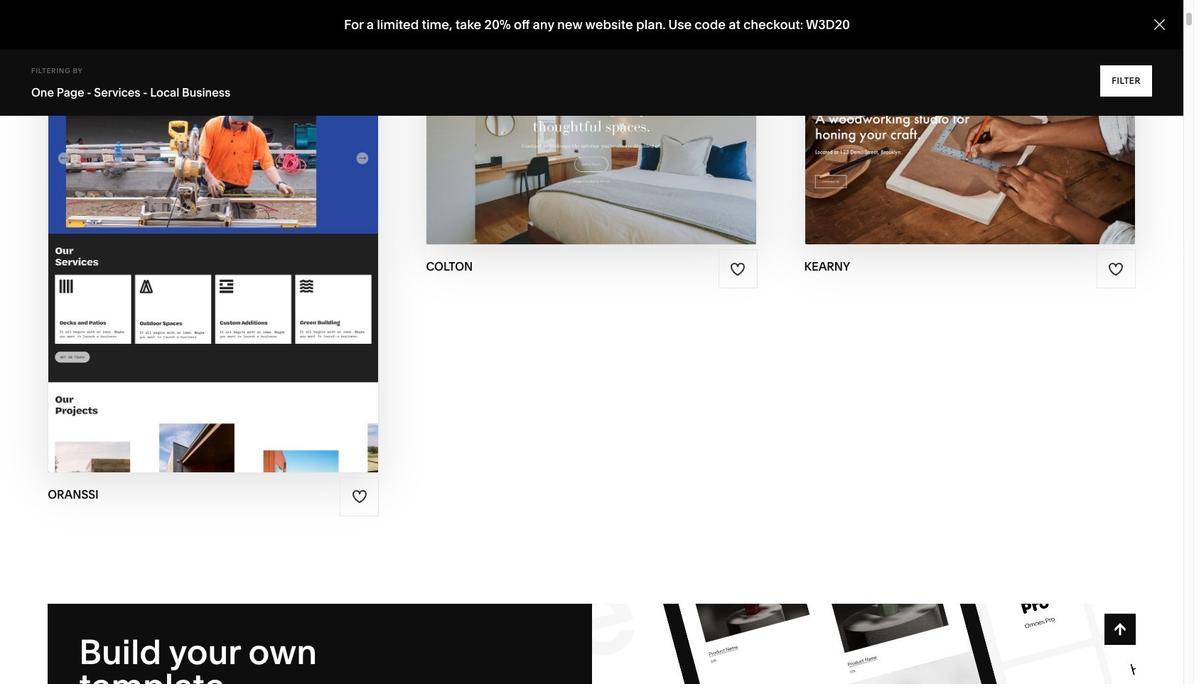 Task type: locate. For each thing, give the bounding box(es) containing it.
preview of building your own template image
[[592, 604, 1136, 684]]



Task type: vqa. For each thing, say whether or not it's contained in the screenshot.
bottom YOUR
no



Task type: describe. For each thing, give the bounding box(es) containing it.
kearny image
[[805, 33, 1135, 245]]

back to top image
[[1112, 622, 1128, 638]]

oranssi image
[[48, 33, 378, 472]]

add colton to your favorites list image
[[730, 261, 746, 277]]

add oranssi to your favorites list image
[[352, 489, 367, 505]]

colton image
[[427, 33, 757, 245]]



